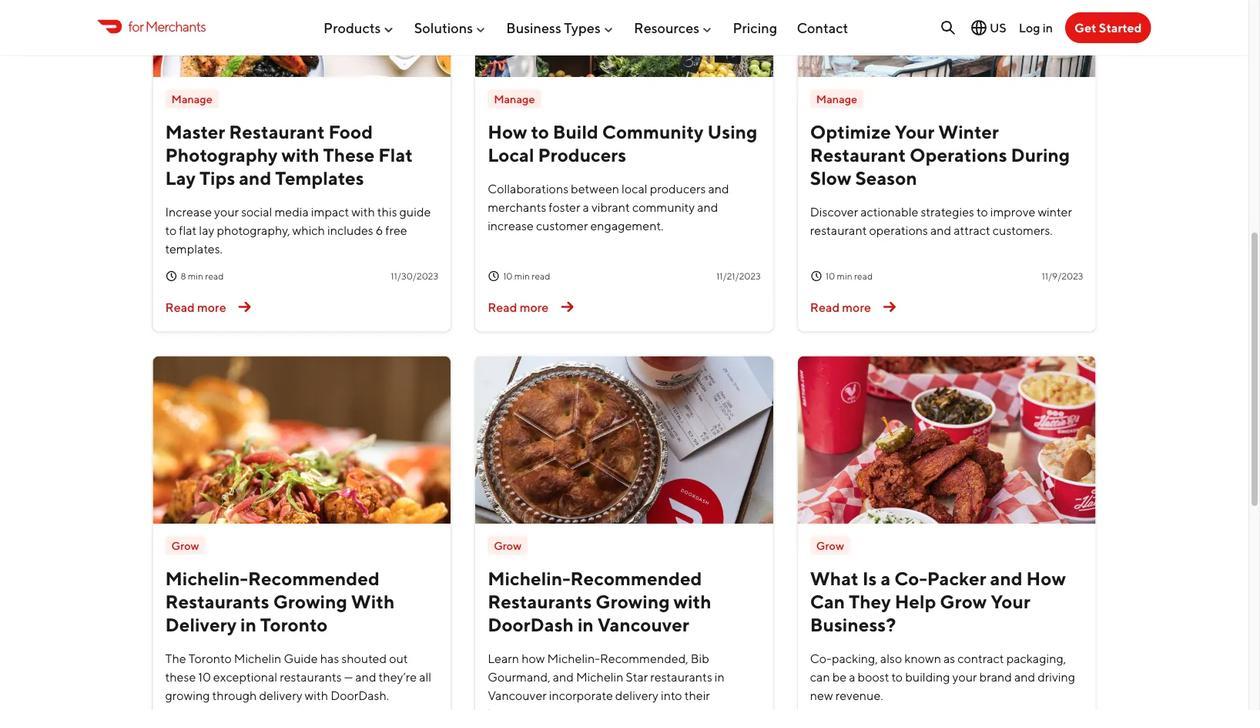 Task type: describe. For each thing, give the bounding box(es) containing it.
delivery
[[165, 614, 237, 636]]

and down producers at the top of the page
[[697, 200, 718, 215]]

how to build community using local producers
[[488, 121, 758, 166]]

engagement.
[[590, 218, 664, 233]]

10 min read for slow
[[826, 271, 873, 282]]

10 inside the toronto michelin guide has shouted out these 10 exceptional restaurants — and they're all growing through delivery with doordash.
[[198, 670, 211, 684]]

solutions
[[414, 19, 473, 36]]

—
[[344, 670, 353, 684]]

co- inside what is a co-packer and how can they help grow your business?
[[894, 568, 927, 590]]

time line image for master restaurant food photography with these flat lay tips and templates
[[165, 270, 178, 283]]

increase
[[488, 218, 534, 233]]

discover actionable strategies to improve winter restaurant operations and attract customers.
[[810, 205, 1072, 238]]

learn
[[488, 651, 519, 666]]

and inside what is a co-packer and how can they help grow your business?
[[990, 568, 1023, 590]]

get started button
[[1065, 12, 1151, 43]]

local
[[622, 181, 647, 196]]

which
[[292, 223, 325, 238]]

learn how michelin-recommended, bib gourmand, and michelin star restaurants in vancouver incorporate delivery into their business.
[[488, 651, 725, 710]]

to inside discover actionable strategies to improve winter restaurant operations and attract customers.
[[977, 205, 988, 219]]

packing,
[[832, 651, 878, 666]]

how inside what is a co-packer and how can they help grow your business?
[[1026, 568, 1066, 590]]

master restaurant food photography with these flat lay tips and templates
[[165, 121, 413, 190]]

min for how to build community using local producers
[[514, 271, 530, 282]]

free
[[385, 223, 407, 238]]

read more for optimize your winter restaurant operations during slow season
[[810, 300, 871, 315]]

slow
[[810, 168, 852, 190]]

and inside the "master restaurant food photography with these flat lay tips and templates"
[[239, 168, 271, 190]]

michelin- for michelin-recommended restaurants growing with delivery in toronto
[[165, 568, 248, 590]]

to inside co-packing, also known as contract packaging, can be a boost to building your brand and driving new revenue.
[[892, 670, 903, 684]]

restaurant inside the optimize your winter restaurant operations during slow season
[[810, 144, 906, 166]]

photography
[[165, 144, 278, 166]]

packaging,
[[1006, 651, 1066, 666]]

a inside what is a co-packer and how can they help grow your business?
[[881, 568, 891, 590]]

products link
[[324, 13, 395, 42]]

get started
[[1075, 20, 1142, 35]]

contact link
[[797, 13, 848, 42]]

and inside learn how michelin-recommended, bib gourmand, and michelin star restaurants in vancouver incorporate delivery into their business.
[[553, 670, 574, 684]]

winter
[[938, 121, 999, 143]]

delivery inside the toronto michelin guide has shouted out these 10 exceptional restaurants — and they're all growing through delivery with doordash.
[[259, 688, 302, 703]]

new
[[810, 688, 833, 703]]

read for optimize your winter restaurant operations during slow season
[[810, 300, 840, 315]]

your inside what is a co-packer and how can they help grow your business?
[[991, 591, 1030, 613]]

into
[[661, 688, 682, 703]]

min for master restaurant food photography with these flat lay tips and templates
[[188, 271, 203, 282]]

and inside discover actionable strategies to improve winter restaurant operations and attract customers.
[[930, 223, 951, 238]]

resources link
[[634, 13, 713, 42]]

between
[[571, 181, 619, 196]]

community
[[602, 121, 704, 143]]

and inside the toronto michelin guide has shouted out these 10 exceptional restaurants — and they're all growing through delivery with doordash.
[[355, 670, 376, 684]]

time line image for optimize your winter restaurant operations during slow season
[[810, 270, 823, 283]]

with inside michelin-recommended restaurants growing with doordash in vancouver
[[674, 591, 711, 613]]

11/21/2023
[[716, 271, 761, 282]]

globe line image
[[970, 18, 988, 37]]

a inside collaborations between local producers and merchants foster a vibrant community and increase customer engagement.
[[583, 200, 589, 215]]

8
[[181, 271, 186, 282]]

building
[[905, 670, 950, 684]]

10 min read for producers
[[503, 271, 550, 282]]

read for how to build community using local producers
[[488, 300, 517, 315]]

co- inside co-packing, also known as contract packaging, can be a boost to building your brand and driving new revenue.
[[810, 651, 832, 666]]

discover
[[810, 205, 858, 219]]

more for master restaurant food photography with these flat lay tips and templates
[[197, 300, 226, 315]]

the toronto michelin guide has shouted out these 10 exceptional restaurants — and they're all growing through delivery with doordash.
[[165, 651, 431, 703]]

all
[[419, 670, 431, 684]]

what is a co-packer and how can they help grow your business?
[[810, 568, 1066, 636]]

michelin- for michelin-recommended restaurants growing with doordash in vancouver
[[488, 568, 570, 590]]

bib
[[691, 651, 709, 666]]

read more for how to build community using local producers
[[488, 300, 549, 315]]

business?
[[810, 614, 896, 636]]

star
[[626, 670, 648, 684]]

social
[[241, 205, 272, 219]]

how inside how to build community using local producers
[[488, 121, 527, 143]]

restaurants for delivery
[[165, 591, 269, 613]]

winter
[[1038, 205, 1072, 219]]

guide
[[284, 651, 318, 666]]

arrow right image for how to build community using local producers
[[555, 295, 579, 320]]

mx blog (us/ca/au/nz) - how to build community using local producers - farmers market image
[[475, 0, 773, 77]]

help
[[895, 591, 936, 613]]

food
[[329, 121, 373, 143]]

templates
[[275, 168, 364, 190]]

resources
[[634, 19, 699, 36]]

delivery inside learn how michelin-recommended, bib gourmand, and michelin star restaurants in vancouver incorporate delivery into their business.
[[615, 688, 659, 703]]

can
[[810, 670, 830, 684]]

restaurants inside the toronto michelin guide has shouted out these 10 exceptional restaurants — and they're all growing through delivery with doordash.
[[280, 670, 342, 684]]

michelin inside learn how michelin-recommended, bib gourmand, and michelin star restaurants in vancouver incorporate delivery into their business.
[[576, 670, 624, 684]]

lay
[[165, 168, 196, 190]]

master
[[165, 121, 225, 143]]

restaurants inside learn how michelin-recommended, bib gourmand, and michelin star restaurants in vancouver incorporate delivery into their business.
[[650, 670, 712, 684]]

doordash.
[[331, 688, 389, 703]]

out
[[389, 651, 408, 666]]

manage for optimize
[[816, 92, 857, 106]]

grow inside what is a co-packer and how can they help grow your business?
[[940, 591, 987, 613]]

producers
[[538, 144, 626, 166]]

resources 1208x1080 preparing for winter v01.01 image
[[798, 0, 1096, 77]]

has
[[320, 651, 339, 666]]

photography,
[[217, 223, 290, 238]]

read for master restaurant food photography with these flat lay tips and templates
[[205, 271, 224, 282]]

michelin-recommended restaurants growing with doordash in vancouver
[[488, 568, 711, 636]]

us
[[990, 20, 1007, 35]]

increase your social media impact with this guide to flat lay photography, which includes 6 free templates.
[[165, 205, 431, 256]]

for merchants
[[128, 18, 206, 35]]

manage link for optimize
[[810, 90, 864, 109]]

boost
[[858, 670, 889, 684]]

how
[[522, 651, 545, 666]]

10 for how to build community using local producers
[[503, 271, 513, 282]]

operations
[[910, 144, 1007, 166]]

business types
[[506, 19, 601, 36]]

a inside co-packing, also known as contract packaging, can be a boost to building your brand and driving new revenue.
[[849, 670, 855, 684]]

time line image for how to build community using local producers
[[488, 270, 500, 283]]

producers
[[650, 181, 706, 196]]

and right producers at the top of the page
[[708, 181, 729, 196]]

with inside the "master restaurant food photography with these flat lay tips and templates"
[[281, 144, 319, 166]]

11/9/2023
[[1042, 271, 1083, 282]]



Task type: vqa. For each thing, say whether or not it's contained in the screenshot.
there
no



Task type: locate. For each thing, give the bounding box(es) containing it.
min down increase at the left top
[[514, 271, 530, 282]]

3 more from the left
[[842, 300, 871, 315]]

0 vertical spatial co-
[[894, 568, 927, 590]]

manage link up 'optimize'
[[810, 90, 864, 109]]

michelin- up delivery
[[165, 568, 248, 590]]

a
[[583, 200, 589, 215], [881, 568, 891, 590], [849, 670, 855, 684]]

2 read more from the left
[[488, 300, 549, 315]]

manage up master
[[171, 92, 212, 106]]

2 recommended from the left
[[570, 568, 702, 590]]

time line image down increase at the left top
[[488, 270, 500, 283]]

your up operations
[[895, 121, 935, 143]]

merchants
[[145, 18, 206, 35]]

growing inside michelin-recommended restaurants growing with delivery in toronto
[[273, 591, 347, 613]]

tips
[[199, 168, 235, 190]]

3 min from the left
[[837, 271, 852, 282]]

read right 8
[[205, 271, 224, 282]]

1 horizontal spatial arrow right image
[[555, 295, 579, 320]]

min down restaurant
[[837, 271, 852, 282]]

restaurants up delivery
[[165, 591, 269, 613]]

restaurants inside michelin-recommended restaurants growing with doordash in vancouver
[[488, 591, 592, 613]]

a down between
[[583, 200, 589, 215]]

recommended for with
[[248, 568, 380, 590]]

and inside co-packing, also known as contract packaging, can be a boost to building your brand and driving new revenue.
[[1014, 670, 1035, 684]]

1 horizontal spatial restaurants
[[488, 591, 592, 613]]

to up attract
[[977, 205, 988, 219]]

known
[[904, 651, 941, 666]]

to inside increase your social media impact with this guide to flat lay photography, which includes 6 free templates.
[[165, 223, 177, 238]]

1 horizontal spatial more
[[520, 300, 549, 315]]

read down customer
[[532, 271, 550, 282]]

manage for how
[[494, 92, 535, 106]]

min
[[188, 271, 203, 282], [514, 271, 530, 282], [837, 271, 852, 282]]

time line image down restaurant
[[810, 270, 823, 283]]

1 horizontal spatial restaurant
[[810, 144, 906, 166]]

0 vertical spatial michelin
[[234, 651, 281, 666]]

your inside co-packing, also known as contract packaging, can be a boost to building your brand and driving new revenue.
[[952, 670, 977, 684]]

2 manage link from the left
[[488, 90, 541, 109]]

1 vertical spatial how
[[1026, 568, 1066, 590]]

0 horizontal spatial your
[[214, 205, 239, 219]]

read down restaurant
[[854, 271, 873, 282]]

2 horizontal spatial read
[[810, 300, 840, 315]]

business.
[[488, 707, 538, 710]]

grow for michelin-recommended restaurants growing with delivery in toronto
[[171, 539, 199, 552]]

toronto inside the toronto michelin guide has shouted out these 10 exceptional restaurants — and they're all growing through delivery with doordash.
[[188, 651, 232, 666]]

hattie's fried wings image
[[798, 357, 1096, 524]]

1 horizontal spatial read
[[532, 271, 550, 282]]

collaborations between local producers and merchants foster a vibrant community and increase customer engagement.
[[488, 181, 729, 233]]

and up incorporate
[[553, 670, 574, 684]]

and down 'strategies'
[[930, 223, 951, 238]]

0 vertical spatial vancouver
[[598, 614, 689, 636]]

8 min read
[[181, 271, 224, 282]]

1 horizontal spatial how
[[1026, 568, 1066, 590]]

2 10 min read from the left
[[826, 271, 873, 282]]

to left the flat
[[165, 223, 177, 238]]

1 arrow right image from the left
[[232, 295, 257, 320]]

michelin- up doordash
[[488, 568, 570, 590]]

0 horizontal spatial time line image
[[165, 270, 178, 283]]

this
[[377, 205, 397, 219]]

exceptional
[[213, 670, 277, 684]]

2 horizontal spatial grow link
[[810, 536, 850, 555]]

restaurants down guide
[[280, 670, 342, 684]]

local
[[488, 144, 534, 166]]

2 horizontal spatial read
[[854, 271, 873, 282]]

read for optimize your winter restaurant operations during slow season
[[854, 271, 873, 282]]

0 horizontal spatial arrow right image
[[232, 295, 257, 320]]

includes
[[327, 223, 373, 238]]

guide
[[399, 205, 431, 219]]

0 horizontal spatial growing
[[273, 591, 347, 613]]

a right is
[[881, 568, 891, 590]]

2 manage from the left
[[494, 92, 535, 106]]

2 horizontal spatial read more
[[810, 300, 871, 315]]

0 horizontal spatial toronto
[[188, 651, 232, 666]]

their
[[685, 688, 710, 703]]

and up social
[[239, 168, 271, 190]]

1 horizontal spatial a
[[849, 670, 855, 684]]

2 horizontal spatial more
[[842, 300, 871, 315]]

grow link for michelin-recommended restaurants growing with doordash in vancouver
[[488, 536, 528, 555]]

1 min from the left
[[188, 271, 203, 282]]

toronto inside michelin-recommended restaurants growing with delivery in toronto
[[260, 614, 328, 636]]

2 time line image from the left
[[488, 270, 500, 283]]

2 restaurants from the left
[[488, 591, 592, 613]]

types
[[564, 19, 601, 36]]

actionable
[[861, 205, 918, 219]]

manage link
[[165, 90, 219, 109], [488, 90, 541, 109], [810, 90, 864, 109]]

recommended inside michelin-recommended restaurants growing with doordash in vancouver
[[570, 568, 702, 590]]

1 vertical spatial michelin
[[576, 670, 624, 684]]

growing inside michelin-recommended restaurants growing with doordash in vancouver
[[596, 591, 670, 613]]

2 more from the left
[[520, 300, 549, 315]]

11/30/2023
[[391, 271, 438, 282]]

1 delivery from the left
[[259, 688, 302, 703]]

1 vertical spatial co-
[[810, 651, 832, 666]]

1 horizontal spatial recommended
[[570, 568, 702, 590]]

growing for toronto
[[273, 591, 347, 613]]

1 manage from the left
[[171, 92, 212, 106]]

1 horizontal spatial growing
[[596, 591, 670, 613]]

1 horizontal spatial min
[[514, 271, 530, 282]]

0 horizontal spatial more
[[197, 300, 226, 315]]

michelin- up incorporate
[[547, 651, 600, 666]]

2 read from the left
[[488, 300, 517, 315]]

3 read from the left
[[810, 300, 840, 315]]

log in
[[1019, 20, 1053, 35]]

0 horizontal spatial your
[[895, 121, 935, 143]]

to inside how to build community using local producers
[[531, 121, 549, 143]]

3 read from the left
[[854, 271, 873, 282]]

1 restaurants from the left
[[165, 591, 269, 613]]

2 grow link from the left
[[488, 536, 528, 555]]

0 horizontal spatial recommended
[[248, 568, 380, 590]]

in inside learn how michelin-recommended, bib gourmand, and michelin star restaurants in vancouver incorporate delivery into their business.
[[715, 670, 725, 684]]

restaurants up into
[[650, 670, 712, 684]]

toronto right the
[[188, 651, 232, 666]]

0 horizontal spatial co-
[[810, 651, 832, 666]]

2 horizontal spatial a
[[881, 568, 891, 590]]

your inside increase your social media impact with this guide to flat lay photography, which includes 6 free templates.
[[214, 205, 239, 219]]

1 vertical spatial vancouver
[[488, 688, 547, 703]]

these
[[323, 144, 375, 166]]

time line image
[[165, 270, 178, 283], [488, 270, 500, 283], [810, 270, 823, 283]]

1 horizontal spatial read more
[[488, 300, 549, 315]]

manage for master
[[171, 92, 212, 106]]

1 read from the left
[[205, 271, 224, 282]]

delivery down star
[[615, 688, 659, 703]]

min right 8
[[188, 271, 203, 282]]

2 horizontal spatial manage
[[816, 92, 857, 106]]

grow for michelin-recommended restaurants growing with doordash in vancouver
[[494, 539, 522, 552]]

1 vertical spatial your
[[952, 670, 977, 684]]

grow link for what is a co-packer and how can they help grow your business?
[[810, 536, 850, 555]]

co- up can
[[810, 651, 832, 666]]

and down packaging,
[[1014, 670, 1035, 684]]

vancouver up business.
[[488, 688, 547, 703]]

with inside the toronto michelin guide has shouted out these 10 exceptional restaurants — and they're all growing through delivery with doordash.
[[305, 688, 328, 703]]

2 delivery from the left
[[615, 688, 659, 703]]

michelin-
[[165, 568, 248, 590], [488, 568, 570, 590], [547, 651, 600, 666]]

vancouver inside michelin-recommended restaurants growing with doordash in vancouver
[[598, 614, 689, 636]]

restaurants inside michelin-recommended restaurants growing with delivery in toronto
[[165, 591, 269, 613]]

2 restaurants from the left
[[650, 670, 712, 684]]

1 horizontal spatial michelin
[[576, 670, 624, 684]]

read more
[[165, 300, 226, 315], [488, 300, 549, 315], [810, 300, 871, 315]]

0 horizontal spatial restaurants
[[280, 670, 342, 684]]

manage link up master
[[165, 90, 219, 109]]

customer
[[536, 218, 588, 233]]

log in link
[[1019, 20, 1053, 35]]

what
[[810, 568, 859, 590]]

for merchants link
[[97, 16, 206, 37]]

they
[[849, 591, 891, 613]]

improve
[[990, 205, 1036, 219]]

0 horizontal spatial how
[[488, 121, 527, 143]]

0 horizontal spatial manage
[[171, 92, 212, 106]]

driving
[[1038, 670, 1075, 684]]

be
[[832, 670, 847, 684]]

restaurants up doordash
[[488, 591, 592, 613]]

1 recommended from the left
[[248, 568, 380, 590]]

0 horizontal spatial read more
[[165, 300, 226, 315]]

michelin up exceptional
[[234, 651, 281, 666]]

1 horizontal spatial time line image
[[488, 270, 500, 283]]

3 manage link from the left
[[810, 90, 864, 109]]

manage up 'optimize'
[[816, 92, 857, 106]]

the
[[165, 651, 186, 666]]

2 vertical spatial a
[[849, 670, 855, 684]]

1 grow link from the left
[[165, 536, 205, 555]]

to down also
[[892, 670, 903, 684]]

2 read from the left
[[532, 271, 550, 282]]

revenue.
[[836, 688, 883, 703]]

business types link
[[506, 13, 614, 42]]

2 horizontal spatial manage link
[[810, 90, 864, 109]]

1 horizontal spatial co-
[[894, 568, 927, 590]]

a right be
[[849, 670, 855, 684]]

1 horizontal spatial grow link
[[488, 536, 528, 555]]

co- up help
[[894, 568, 927, 590]]

michelin- inside michelin-recommended restaurants growing with delivery in toronto
[[165, 568, 248, 590]]

read for master restaurant food photography with these flat lay tips and templates
[[165, 300, 195, 315]]

toronto up guide
[[260, 614, 328, 636]]

grow for what is a co-packer and how can they help grow your business?
[[816, 539, 844, 552]]

restaurant
[[229, 121, 325, 143], [810, 144, 906, 166]]

growing
[[165, 688, 210, 703]]

1 vertical spatial restaurant
[[810, 144, 906, 166]]

restaurant inside the "master restaurant food photography with these flat lay tips and templates"
[[229, 121, 325, 143]]

co-packing, also known as contract packaging, can be a boost to building your brand and driving new revenue.
[[810, 651, 1075, 703]]

1 horizontal spatial manage
[[494, 92, 535, 106]]

0 vertical spatial how
[[488, 121, 527, 143]]

2 horizontal spatial 10
[[826, 271, 835, 282]]

2 growing from the left
[[596, 591, 670, 613]]

in inside michelin-recommended restaurants growing with delivery in toronto
[[240, 614, 256, 636]]

1 vertical spatial a
[[881, 568, 891, 590]]

mx roch le coq - chicken - montreal, canada image
[[153, 357, 451, 524]]

0 horizontal spatial restaurants
[[165, 591, 269, 613]]

with inside increase your social media impact with this guide to flat lay photography, which includes 6 free templates.
[[352, 205, 375, 219]]

optimize your winter restaurant operations during slow season
[[810, 121, 1070, 190]]

with down the has
[[305, 688, 328, 703]]

michelin up incorporate
[[576, 670, 624, 684]]

3 grow link from the left
[[810, 536, 850, 555]]

michelin- inside learn how michelin-recommended, bib gourmand, and michelin star restaurants in vancouver incorporate delivery into their business.
[[547, 651, 600, 666]]

1 10 min read from the left
[[503, 271, 550, 282]]

0 horizontal spatial read
[[165, 300, 195, 315]]

as
[[944, 651, 955, 666]]

michelin inside the toronto michelin guide has shouted out these 10 exceptional restaurants — and they're all growing through delivery with doordash.
[[234, 651, 281, 666]]

0 horizontal spatial michelin
[[234, 651, 281, 666]]

restaurant down 'optimize'
[[810, 144, 906, 166]]

1 more from the left
[[197, 300, 226, 315]]

1 restaurants from the left
[[280, 670, 342, 684]]

0 horizontal spatial delivery
[[259, 688, 302, 703]]

with up templates
[[281, 144, 319, 166]]

read for how to build community using local producers
[[532, 271, 550, 282]]

media
[[275, 205, 309, 219]]

min for optimize your winter restaurant operations during slow season
[[837, 271, 852, 282]]

10 down increase at the left top
[[503, 271, 513, 282]]

grow link for michelin-recommended restaurants growing with delivery in toronto
[[165, 536, 205, 555]]

3 time line image from the left
[[810, 270, 823, 283]]

1 horizontal spatial your
[[991, 591, 1030, 613]]

a pie with a bottle of wine ready to be delivered by doordash image
[[475, 357, 773, 524]]

grow link
[[165, 536, 205, 555], [488, 536, 528, 555], [810, 536, 850, 555]]

10
[[503, 271, 513, 282], [826, 271, 835, 282], [198, 670, 211, 684]]

your up 'lay'
[[214, 205, 239, 219]]

0 horizontal spatial restaurant
[[229, 121, 325, 143]]

growing up recommended,
[[596, 591, 670, 613]]

10 min read down increase at the left top
[[503, 271, 550, 282]]

0 vertical spatial a
[[583, 200, 589, 215]]

2 horizontal spatial min
[[837, 271, 852, 282]]

delivery down exceptional
[[259, 688, 302, 703]]

vancouver inside learn how michelin-recommended, bib gourmand, and michelin star restaurants in vancouver incorporate delivery into their business.
[[488, 688, 547, 703]]

using
[[708, 121, 758, 143]]

pricing link
[[733, 13, 777, 42]]

1 horizontal spatial your
[[952, 670, 977, 684]]

flat
[[179, 223, 197, 238]]

1 horizontal spatial vancouver
[[598, 614, 689, 636]]

gourmand,
[[488, 670, 550, 684]]

recommended
[[248, 568, 380, 590], [570, 568, 702, 590]]

more for optimize your winter restaurant operations during slow season
[[842, 300, 871, 315]]

1 manage link from the left
[[165, 90, 219, 109]]

doordash
[[488, 614, 574, 636]]

your
[[214, 205, 239, 219], [952, 670, 977, 684]]

merchants
[[488, 200, 546, 215]]

10 for optimize your winter restaurant operations during slow season
[[826, 271, 835, 282]]

restaurant up photography
[[229, 121, 325, 143]]

vibrant
[[591, 200, 630, 215]]

manage
[[171, 92, 212, 106], [494, 92, 535, 106], [816, 92, 857, 106]]

1 read more from the left
[[165, 300, 226, 315]]

1 horizontal spatial toronto
[[260, 614, 328, 636]]

0 vertical spatial your
[[895, 121, 935, 143]]

arrow right image
[[877, 295, 902, 320]]

packer
[[927, 568, 986, 590]]

with up bib
[[674, 591, 711, 613]]

michelin- inside michelin-recommended restaurants growing with doordash in vancouver
[[488, 568, 570, 590]]

3 manage from the left
[[816, 92, 857, 106]]

1 horizontal spatial manage link
[[488, 90, 541, 109]]

michelin
[[234, 651, 281, 666], [576, 670, 624, 684]]

0 horizontal spatial manage link
[[165, 90, 219, 109]]

0 horizontal spatial a
[[583, 200, 589, 215]]

brand
[[979, 670, 1012, 684]]

with
[[351, 591, 395, 613]]

manage link for master
[[165, 90, 219, 109]]

growing for vancouver
[[596, 591, 670, 613]]

solutions link
[[414, 13, 487, 42]]

incorporate
[[549, 688, 613, 703]]

for
[[128, 18, 143, 35]]

more for how to build community using local producers
[[520, 300, 549, 315]]

1 vertical spatial toronto
[[188, 651, 232, 666]]

1 horizontal spatial restaurants
[[650, 670, 712, 684]]

0 vertical spatial toronto
[[260, 614, 328, 636]]

business
[[506, 19, 561, 36]]

templates.
[[165, 242, 223, 256]]

restaurants
[[165, 591, 269, 613], [488, 591, 592, 613]]

10 down restaurant
[[826, 271, 835, 282]]

10 right these
[[198, 670, 211, 684]]

your down as
[[952, 670, 977, 684]]

in inside michelin-recommended restaurants growing with doordash in vancouver
[[578, 614, 594, 636]]

6
[[376, 223, 383, 238]]

and right the —
[[355, 670, 376, 684]]

mx blog - master restaurant food photography with these flat lay tips and templates - prepared meal on plate image
[[153, 0, 451, 77]]

recommended inside michelin-recommended restaurants growing with delivery in toronto
[[248, 568, 380, 590]]

read
[[165, 300, 195, 315], [488, 300, 517, 315], [810, 300, 840, 315]]

your inside the optimize your winter restaurant operations during slow season
[[895, 121, 935, 143]]

2 arrow right image from the left
[[555, 295, 579, 320]]

lay
[[199, 223, 214, 238]]

shouted
[[341, 651, 387, 666]]

manage up local
[[494, 92, 535, 106]]

0 vertical spatial your
[[214, 205, 239, 219]]

restaurant
[[810, 223, 867, 238]]

they're
[[379, 670, 417, 684]]

with up includes
[[352, 205, 375, 219]]

1 horizontal spatial 10 min read
[[826, 271, 873, 282]]

products
[[324, 19, 381, 36]]

to left build
[[531, 121, 549, 143]]

read more for master restaurant food photography with these flat lay tips and templates
[[165, 300, 226, 315]]

10 min read down restaurant
[[826, 271, 873, 282]]

collaborations
[[488, 181, 568, 196]]

manage link up local
[[488, 90, 541, 109]]

vancouver up recommended,
[[598, 614, 689, 636]]

get
[[1075, 20, 1097, 35]]

foster
[[549, 200, 580, 215]]

0 horizontal spatial grow link
[[165, 536, 205, 555]]

build
[[553, 121, 598, 143]]

1 horizontal spatial 10
[[503, 271, 513, 282]]

0 horizontal spatial min
[[188, 271, 203, 282]]

1 vertical spatial your
[[991, 591, 1030, 613]]

2 horizontal spatial time line image
[[810, 270, 823, 283]]

0 horizontal spatial read
[[205, 271, 224, 282]]

and right packer at the bottom of page
[[990, 568, 1023, 590]]

your up packaging,
[[991, 591, 1030, 613]]

0 horizontal spatial 10 min read
[[503, 271, 550, 282]]

0 horizontal spatial 10
[[198, 670, 211, 684]]

flat
[[378, 144, 413, 166]]

1 read from the left
[[165, 300, 195, 315]]

arrow right image for master restaurant food photography with these flat lay tips and templates
[[232, 295, 257, 320]]

restaurants for doordash
[[488, 591, 592, 613]]

recommended for with
[[570, 568, 702, 590]]

growing up guide
[[273, 591, 347, 613]]

1 horizontal spatial delivery
[[615, 688, 659, 703]]

manage link for how
[[488, 90, 541, 109]]

1 horizontal spatial read
[[488, 300, 517, 315]]

time line image left 8
[[165, 270, 178, 283]]

1 time line image from the left
[[165, 270, 178, 283]]

0 vertical spatial restaurant
[[229, 121, 325, 143]]

log
[[1019, 20, 1040, 35]]

operations
[[869, 223, 928, 238]]

0 horizontal spatial vancouver
[[488, 688, 547, 703]]

arrow right image
[[232, 295, 257, 320], [555, 295, 579, 320]]

3 read more from the left
[[810, 300, 871, 315]]

2 min from the left
[[514, 271, 530, 282]]

1 growing from the left
[[273, 591, 347, 613]]



